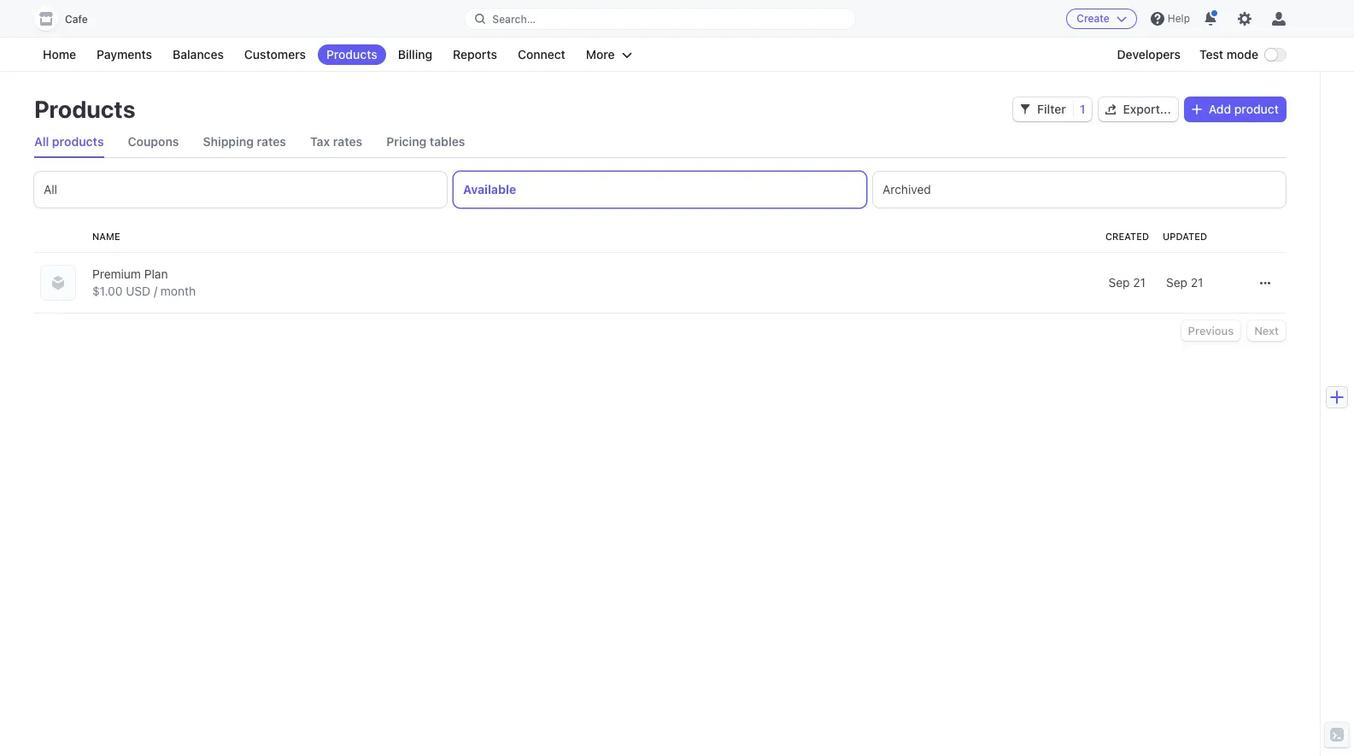Task type: locate. For each thing, give the bounding box(es) containing it.
rates right 'shipping'
[[257, 134, 286, 149]]

next button
[[1247, 320, 1286, 341]]

2 sep 21 from the left
[[1166, 275, 1203, 290]]

svg image inside export... popup button
[[1106, 104, 1116, 115]]

sep 21 down created at the right of page
[[1108, 275, 1146, 290]]

customers
[[244, 47, 306, 62]]

1 horizontal spatial sep
[[1166, 275, 1187, 290]]

created
[[1105, 231, 1149, 242]]

$1.00
[[92, 284, 123, 298]]

21 down updated
[[1191, 275, 1203, 290]]

all for all
[[44, 182, 57, 196]]

all for all products
[[34, 134, 49, 149]]

0 horizontal spatial sep 21 link
[[728, 267, 1152, 298]]

0 vertical spatial tab list
[[34, 126, 1286, 158]]

tables
[[430, 134, 465, 149]]

1 horizontal spatial sep 21 link
[[1159, 267, 1238, 298]]

0 vertical spatial products
[[326, 47, 377, 62]]

all down all products link
[[44, 182, 57, 196]]

rates for shipping rates
[[257, 134, 286, 149]]

test mode
[[1199, 47, 1258, 62]]

1 vertical spatial all
[[44, 182, 57, 196]]

mode
[[1226, 47, 1258, 62]]

all inside all products link
[[34, 134, 49, 149]]

billing
[[398, 47, 432, 62]]

product
[[1234, 102, 1279, 116]]

svg image
[[1020, 104, 1030, 115], [1106, 104, 1116, 115], [1260, 278, 1270, 288]]

rates
[[257, 134, 286, 149], [333, 134, 362, 149]]

sep 21 down updated
[[1166, 275, 1203, 290]]

1 tab list from the top
[[34, 126, 1286, 158]]

0 horizontal spatial 21
[[1133, 275, 1146, 290]]

1 horizontal spatial svg image
[[1106, 104, 1116, 115]]

tax rates
[[310, 134, 362, 149]]

products
[[326, 47, 377, 62], [34, 95, 135, 123]]

tab list containing all products
[[34, 126, 1286, 158]]

payments link
[[88, 44, 161, 65]]

add
[[1209, 102, 1231, 116]]

1 horizontal spatial 21
[[1191, 275, 1203, 290]]

balances
[[173, 47, 224, 62]]

0 horizontal spatial rates
[[257, 134, 286, 149]]

updated
[[1163, 231, 1207, 242]]

0 horizontal spatial sep 21
[[1108, 275, 1146, 290]]

home link
[[34, 44, 85, 65]]

1 vertical spatial tab list
[[34, 172, 1286, 208]]

all
[[34, 134, 49, 149], [44, 182, 57, 196]]

plan
[[144, 267, 168, 281]]

sep down created at the right of page
[[1108, 275, 1130, 290]]

products up products
[[34, 95, 135, 123]]

2 rates from the left
[[333, 134, 362, 149]]

all products
[[34, 134, 104, 149]]

next
[[1254, 324, 1279, 337]]

cafe button
[[34, 7, 105, 31]]

1 rates from the left
[[257, 134, 286, 149]]

svg image left filter
[[1020, 104, 1030, 115]]

pricing tables
[[386, 134, 465, 149]]

reports
[[453, 47, 497, 62]]

tab list
[[34, 126, 1286, 158], [34, 172, 1286, 208]]

1 vertical spatial products
[[34, 95, 135, 123]]

sep 21 link
[[728, 267, 1152, 298], [1159, 267, 1238, 298]]

2 horizontal spatial svg image
[[1260, 278, 1270, 288]]

export... button
[[1099, 97, 1178, 121]]

products left billing
[[326, 47, 377, 62]]

sep down updated
[[1166, 275, 1187, 290]]

usd
[[126, 284, 151, 298]]

1 horizontal spatial sep 21
[[1166, 275, 1203, 290]]

all products link
[[34, 126, 104, 157]]

add product
[[1209, 102, 1279, 116]]

21
[[1133, 275, 1146, 290], [1191, 275, 1203, 290]]

1 horizontal spatial rates
[[333, 134, 362, 149]]

payments
[[97, 47, 152, 62]]

1 horizontal spatial products
[[326, 47, 377, 62]]

all left products
[[34, 134, 49, 149]]

2 21 from the left
[[1191, 275, 1203, 290]]

sep
[[1108, 275, 1130, 290], [1166, 275, 1187, 290]]

0 horizontal spatial sep
[[1108, 275, 1130, 290]]

21 for 2nd sep 21 link from the left
[[1191, 275, 1203, 290]]

svg image right '1'
[[1106, 104, 1116, 115]]

21 down created at the right of page
[[1133, 275, 1146, 290]]

reports link
[[444, 44, 506, 65]]

search…
[[492, 12, 536, 25]]

home
[[43, 47, 76, 62]]

2 sep 21 link from the left
[[1159, 267, 1238, 298]]

rates right "tax"
[[333, 134, 362, 149]]

21 for first sep 21 link
[[1133, 275, 1146, 290]]

rates for tax rates
[[333, 134, 362, 149]]

customers link
[[236, 44, 314, 65]]

2 sep from the left
[[1166, 275, 1187, 290]]

sep 21
[[1108, 275, 1146, 290], [1166, 275, 1203, 290]]

archived button
[[873, 172, 1286, 208]]

all inside all button
[[44, 182, 57, 196]]

svg image up 'next' button on the top right of page
[[1260, 278, 1270, 288]]

2 tab list from the top
[[34, 172, 1286, 208]]

coupons link
[[128, 126, 179, 157]]

0 horizontal spatial svg image
[[1020, 104, 1030, 115]]

Search… search field
[[465, 8, 855, 29]]

0 vertical spatial all
[[34, 134, 49, 149]]

export...
[[1123, 102, 1171, 116]]

1 21 from the left
[[1133, 275, 1146, 290]]



Task type: vqa. For each thing, say whether or not it's contained in the screenshot.
Reports link
yes



Task type: describe. For each thing, give the bounding box(es) containing it.
cafe
[[65, 13, 88, 26]]

help
[[1168, 12, 1190, 25]]

1 sep from the left
[[1108, 275, 1130, 290]]

test
[[1199, 47, 1223, 62]]

premium plan $1.00 usd / month
[[92, 267, 196, 298]]

available
[[463, 182, 516, 196]]

1
[[1080, 102, 1085, 116]]

connect link
[[509, 44, 574, 65]]

coupons
[[128, 134, 179, 149]]

1 sep 21 link from the left
[[728, 267, 1152, 298]]

help button
[[1144, 5, 1197, 32]]

previous
[[1188, 324, 1234, 337]]

shipping
[[203, 134, 254, 149]]

1 sep 21 from the left
[[1108, 275, 1146, 290]]

pricing tables link
[[386, 126, 465, 157]]

name
[[92, 231, 120, 242]]

pricing
[[386, 134, 427, 149]]

svg image
[[1191, 104, 1202, 115]]

balances link
[[164, 44, 232, 65]]

create button
[[1066, 9, 1137, 29]]

add product link
[[1185, 97, 1286, 121]]

developers link
[[1108, 44, 1189, 65]]

filter
[[1037, 102, 1066, 116]]

create
[[1077, 12, 1110, 25]]

month
[[161, 284, 196, 298]]

/
[[154, 284, 157, 298]]

premium
[[92, 267, 141, 281]]

all button
[[34, 172, 447, 208]]

products link
[[318, 44, 386, 65]]

0 horizontal spatial products
[[34, 95, 135, 123]]

tab list containing all
[[34, 172, 1286, 208]]

tax
[[310, 134, 330, 149]]

more button
[[577, 44, 640, 65]]

products
[[52, 134, 104, 149]]

shipping rates link
[[203, 126, 286, 157]]

archived
[[882, 182, 931, 196]]

tax rates link
[[310, 126, 362, 157]]

previous button
[[1181, 320, 1241, 341]]

shipping rates
[[203, 134, 286, 149]]

Search… text field
[[465, 8, 855, 29]]

connect
[[518, 47, 565, 62]]

available button
[[454, 172, 866, 208]]

billing link
[[389, 44, 441, 65]]

developers
[[1117, 47, 1181, 62]]

more
[[586, 47, 615, 62]]



